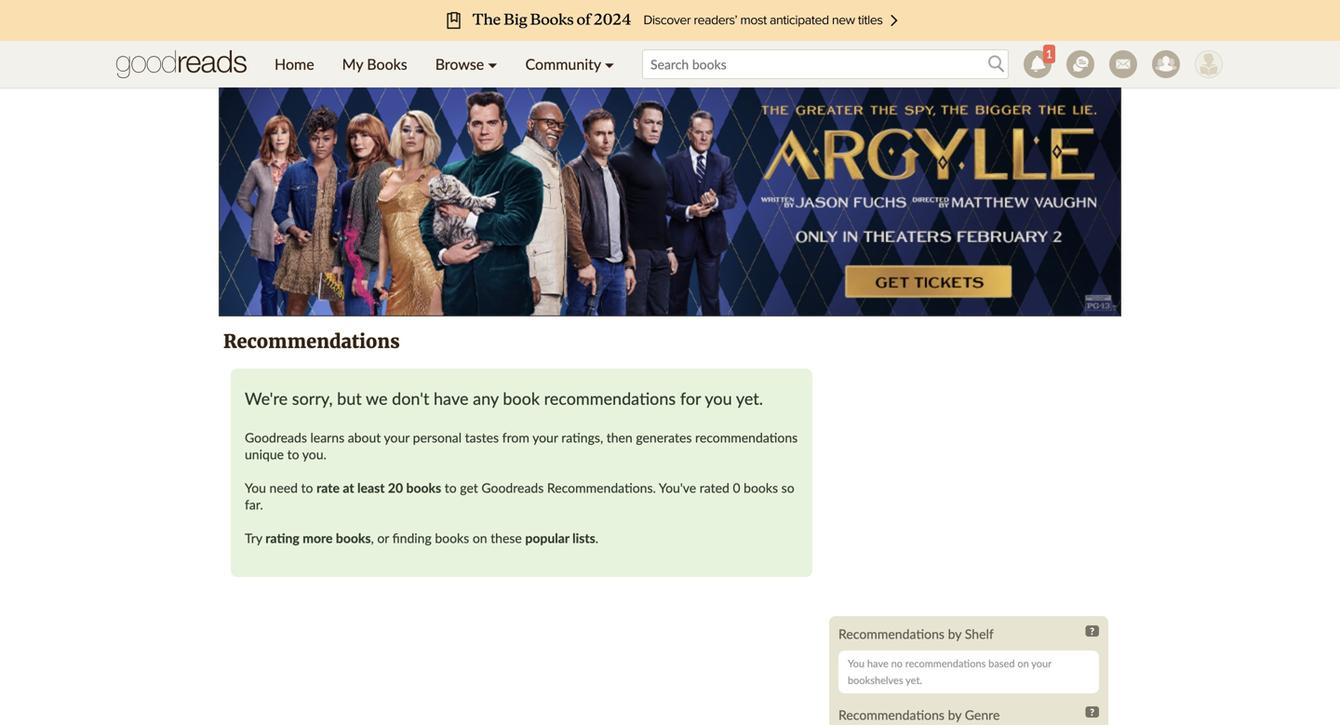 Task type: describe. For each thing, give the bounding box(es) containing it.
at
[[343, 480, 354, 496]]

genre
[[965, 707, 1000, 723]]

book
[[503, 388, 540, 409]]

recommendations for recommendations
[[223, 330, 400, 353]]

home link
[[261, 41, 328, 87]]

for
[[680, 388, 701, 409]]

finding
[[392, 530, 432, 546]]

try
[[245, 530, 262, 546]]

my books
[[342, 55, 407, 73]]

my books link
[[328, 41, 421, 87]]

browse
[[435, 55, 484, 73]]

recommendations inside goodreads learns about your personal tastes from your ratings, then           generates recommendations unique to you.
[[695, 430, 798, 445]]

Search for books to add to your shelves search field
[[642, 49, 1009, 79]]

we
[[366, 388, 388, 409]]

you for you need to rate at least 20 books
[[245, 480, 266, 496]]

? link for recommendations by genre
[[1086, 707, 1099, 718]]

my group discussions image
[[1067, 50, 1095, 78]]

rating
[[266, 530, 300, 546]]

about
[[348, 430, 381, 445]]

recommendations for recommendations by genre
[[839, 707, 945, 723]]

recommendations for recommendations by shelf
[[839, 626, 945, 642]]

recommendations.
[[547, 480, 656, 496]]

ratings,
[[562, 430, 603, 445]]

get
[[460, 480, 478, 496]]

shelf
[[965, 626, 994, 642]]

browse ▾ button
[[421, 41, 512, 87]]

sorry,
[[292, 388, 333, 409]]

books for 20
[[406, 480, 441, 496]]

on inside you have no recommendations based on your bookshelves yet.
[[1018, 657, 1029, 670]]

any
[[473, 388, 499, 409]]

based
[[989, 657, 1015, 670]]

▾ for community ▾
[[605, 55, 614, 73]]

personal
[[413, 430, 462, 445]]

rating more books link
[[266, 530, 371, 546]]

? for shelf
[[1090, 626, 1095, 637]]

20
[[388, 480, 403, 496]]

1 vertical spatial advertisement element
[[829, 369, 1109, 601]]

you
[[705, 388, 732, 409]]

you've
[[659, 480, 696, 496]]

home
[[275, 55, 314, 73]]

community ▾ button
[[512, 41, 628, 87]]

rate at least 20 books link
[[317, 480, 441, 496]]

recommendations inside you have no recommendations based on your bookshelves yet.
[[906, 657, 986, 670]]

,
[[371, 530, 374, 546]]

? link for recommendations by shelf
[[1086, 626, 1099, 637]]

no
[[891, 657, 903, 670]]

1 horizontal spatial to
[[301, 480, 313, 496]]

community
[[525, 55, 601, 73]]

or
[[377, 530, 389, 546]]

generates
[[636, 430, 692, 445]]

then
[[607, 430, 633, 445]]

0 vertical spatial advertisement element
[[219, 84, 1122, 316]]

we're
[[245, 388, 288, 409]]

to inside goodreads learns about your personal tastes from your ratings, then           generates recommendations unique to you.
[[287, 446, 299, 462]]

popular lists link
[[525, 530, 595, 546]]

tastes
[[465, 430, 499, 445]]

0 vertical spatial recommendations
[[544, 388, 676, 409]]

we're sorry, but we don't have any book recommendations for you yet.
[[245, 388, 763, 409]]

1
[[1046, 47, 1053, 61]]

books for 0
[[744, 480, 778, 496]]

0 horizontal spatial yet.
[[736, 388, 763, 409]]

lists
[[573, 530, 595, 546]]

learns
[[310, 430, 345, 445]]

your inside you have no recommendations based on your bookshelves yet.
[[1032, 657, 1052, 670]]



Task type: vqa. For each thing, say whether or not it's contained in the screenshot.
topics:
no



Task type: locate. For each thing, give the bounding box(es) containing it.
from
[[502, 430, 530, 445]]

recommendations down recommendations by shelf
[[906, 657, 986, 670]]

yet. up recommendations by genre
[[906, 674, 922, 687]]

0 vertical spatial have
[[434, 388, 469, 409]]

to left get
[[445, 480, 457, 496]]

you up far.
[[245, 480, 266, 496]]

1 vertical spatial yet.
[[906, 674, 922, 687]]

menu containing home
[[261, 41, 628, 87]]

0 vertical spatial on
[[473, 530, 487, 546]]

recommendations down bookshelves
[[839, 707, 945, 723]]

books
[[406, 480, 441, 496], [744, 480, 778, 496], [336, 530, 371, 546], [435, 530, 469, 546]]

2 horizontal spatial your
[[1032, 657, 1052, 670]]

recommendations down you
[[695, 430, 798, 445]]

by for genre
[[948, 707, 962, 723]]

so
[[782, 480, 795, 496]]

bookshelves
[[848, 674, 904, 687]]

you up bookshelves
[[848, 657, 865, 670]]

recommendations
[[223, 330, 400, 353], [839, 626, 945, 642], [839, 707, 945, 723]]

to left rate
[[301, 480, 313, 496]]

1 horizontal spatial have
[[867, 657, 889, 670]]

0 horizontal spatial goodreads
[[245, 430, 307, 445]]

bob builder image
[[1195, 50, 1223, 78]]

0 horizontal spatial you
[[245, 480, 266, 496]]

goodreads learns about your personal tastes from your ratings, then           generates recommendations unique to you.
[[245, 430, 798, 462]]

you inside you have no recommendations based on your bookshelves yet.
[[848, 657, 865, 670]]

you.
[[302, 446, 327, 462]]

▾ right 'community'
[[605, 55, 614, 73]]

recommendations up sorry,
[[223, 330, 400, 353]]

0
[[733, 480, 741, 496]]

0 horizontal spatial recommendations
[[544, 388, 676, 409]]

0 vertical spatial ?
[[1090, 626, 1095, 637]]

? for genre
[[1090, 707, 1095, 718]]

books left or
[[336, 530, 371, 546]]

books
[[367, 55, 407, 73]]

0 vertical spatial by
[[948, 626, 962, 642]]

2 vertical spatial recommendations
[[839, 707, 945, 723]]

1 vertical spatial you
[[848, 657, 865, 670]]

2 ▾ from the left
[[605, 55, 614, 73]]

yet. right you
[[736, 388, 763, 409]]

to inside to get goodreads recommendations. you've rated           0 books so far.
[[445, 480, 457, 496]]

0 horizontal spatial your
[[384, 430, 410, 445]]

popular
[[525, 530, 569, 546]]

recommendations
[[544, 388, 676, 409], [695, 430, 798, 445], [906, 657, 986, 670]]

goodreads
[[245, 430, 307, 445], [482, 480, 544, 496]]

your right about
[[384, 430, 410, 445]]

have left any
[[434, 388, 469, 409]]

1 ? link from the top
[[1086, 626, 1099, 637]]

unique
[[245, 446, 284, 462]]

rate
[[317, 480, 340, 496]]

1 vertical spatial by
[[948, 707, 962, 723]]

▾
[[488, 55, 498, 73], [605, 55, 614, 73]]

1 vertical spatial recommendations
[[695, 430, 798, 445]]

1 horizontal spatial your
[[533, 430, 558, 445]]

2 ? from the top
[[1090, 707, 1095, 718]]

1 button
[[1016, 41, 1059, 87]]

0 vertical spatial ? link
[[1086, 626, 1099, 637]]

0 vertical spatial goodreads
[[245, 430, 307, 445]]

Search books text field
[[642, 49, 1009, 79]]

0 horizontal spatial to
[[287, 446, 299, 462]]

have up bookshelves
[[867, 657, 889, 670]]

1 vertical spatial ?
[[1090, 707, 1095, 718]]

you need to rate at least 20 books
[[245, 480, 441, 496]]

try rating more books ,           or finding books on these popular lists .
[[245, 530, 599, 546]]

2 vertical spatial recommendations
[[906, 657, 986, 670]]

▾ inside browse ▾ popup button
[[488, 55, 498, 73]]

you for you have no recommendations based on your bookshelves yet.
[[848, 657, 865, 670]]

books for finding
[[435, 530, 469, 546]]

on right based
[[1018, 657, 1029, 670]]

you
[[245, 480, 266, 496], [848, 657, 865, 670]]

0 horizontal spatial on
[[473, 530, 487, 546]]

yet. inside you have no recommendations based on your bookshelves yet.
[[906, 674, 922, 687]]

0 horizontal spatial have
[[434, 388, 469, 409]]

1 horizontal spatial recommendations
[[695, 430, 798, 445]]

community ▾
[[525, 55, 614, 73]]

books right 20
[[406, 480, 441, 496]]

books right finding
[[435, 530, 469, 546]]

0 vertical spatial you
[[245, 480, 266, 496]]

by left the shelf
[[948, 626, 962, 642]]

yet.
[[736, 388, 763, 409], [906, 674, 922, 687]]

recommendations by shelf
[[839, 626, 994, 642]]

books inside to get goodreads recommendations. you've rated           0 books so far.
[[744, 480, 778, 496]]

1 ▾ from the left
[[488, 55, 498, 73]]

don't
[[392, 388, 429, 409]]

books right 0
[[744, 480, 778, 496]]

your right based
[[1032, 657, 1052, 670]]

goodreads inside to get goodreads recommendations. you've rated           0 books so far.
[[482, 480, 544, 496]]

1 vertical spatial on
[[1018, 657, 1029, 670]]

far.
[[245, 497, 263, 512]]

1 vertical spatial goodreads
[[482, 480, 544, 496]]

goodreads up unique
[[245, 430, 307, 445]]

recommendations up then
[[544, 388, 676, 409]]

1 horizontal spatial you
[[848, 657, 865, 670]]

.
[[595, 530, 599, 546]]

to
[[287, 446, 299, 462], [301, 480, 313, 496], [445, 480, 457, 496]]

1 horizontal spatial yet.
[[906, 674, 922, 687]]

▾ inside community ▾ dropdown button
[[605, 55, 614, 73]]

menu
[[261, 41, 628, 87]]

1 horizontal spatial on
[[1018, 657, 1029, 670]]

goodreads down goodreads learns about your personal tastes from your ratings, then           generates recommendations unique to you.
[[482, 480, 544, 496]]

0 vertical spatial yet.
[[736, 388, 763, 409]]

1 horizontal spatial ▾
[[605, 55, 614, 73]]

more
[[303, 530, 333, 546]]

but
[[337, 388, 362, 409]]

my
[[342, 55, 363, 73]]

have
[[434, 388, 469, 409], [867, 657, 889, 670]]

to left you.
[[287, 446, 299, 462]]

on
[[473, 530, 487, 546], [1018, 657, 1029, 670]]

inbox image
[[1110, 50, 1137, 78]]

notifications element
[[1024, 45, 1056, 78]]

0 horizontal spatial ▾
[[488, 55, 498, 73]]

1 ? from the top
[[1090, 626, 1095, 637]]

by
[[948, 626, 962, 642], [948, 707, 962, 723]]

1 vertical spatial recommendations
[[839, 626, 945, 642]]

your
[[384, 430, 410, 445], [533, 430, 558, 445], [1032, 657, 1052, 670]]

to get goodreads recommendations. you've rated           0 books so far.
[[245, 480, 795, 512]]

by for shelf
[[948, 626, 962, 642]]

you have no recommendations based on your bookshelves yet.
[[848, 657, 1052, 687]]

1 by from the top
[[948, 626, 962, 642]]

▾ for browse ▾
[[488, 55, 498, 73]]

0 vertical spatial recommendations
[[223, 330, 400, 353]]

2 horizontal spatial recommendations
[[906, 657, 986, 670]]

1 vertical spatial ? link
[[1086, 707, 1099, 718]]

rated
[[700, 480, 730, 496]]

by left genre
[[948, 707, 962, 723]]

on left these on the bottom left
[[473, 530, 487, 546]]

1 horizontal spatial goodreads
[[482, 480, 544, 496]]

? link
[[1086, 626, 1099, 637], [1086, 707, 1099, 718]]

▾ right browse
[[488, 55, 498, 73]]

these
[[491, 530, 522, 546]]

goodreads inside goodreads learns about your personal tastes from your ratings, then           generates recommendations unique to you.
[[245, 430, 307, 445]]

browse ▾
[[435, 55, 498, 73]]

2 ? link from the top
[[1086, 707, 1099, 718]]

recommendations by genre
[[839, 707, 1000, 723]]

friend requests image
[[1152, 50, 1180, 78]]

?
[[1090, 626, 1095, 637], [1090, 707, 1095, 718]]

need
[[270, 480, 298, 496]]

least
[[357, 480, 385, 496]]

2 horizontal spatial to
[[445, 480, 457, 496]]

advertisement element
[[219, 84, 1122, 316], [829, 369, 1109, 601]]

your right from
[[533, 430, 558, 445]]

have inside you have no recommendations based on your bookshelves yet.
[[867, 657, 889, 670]]

recommendations up the no at the bottom right of the page
[[839, 626, 945, 642]]

1 vertical spatial have
[[867, 657, 889, 670]]

2 by from the top
[[948, 707, 962, 723]]



